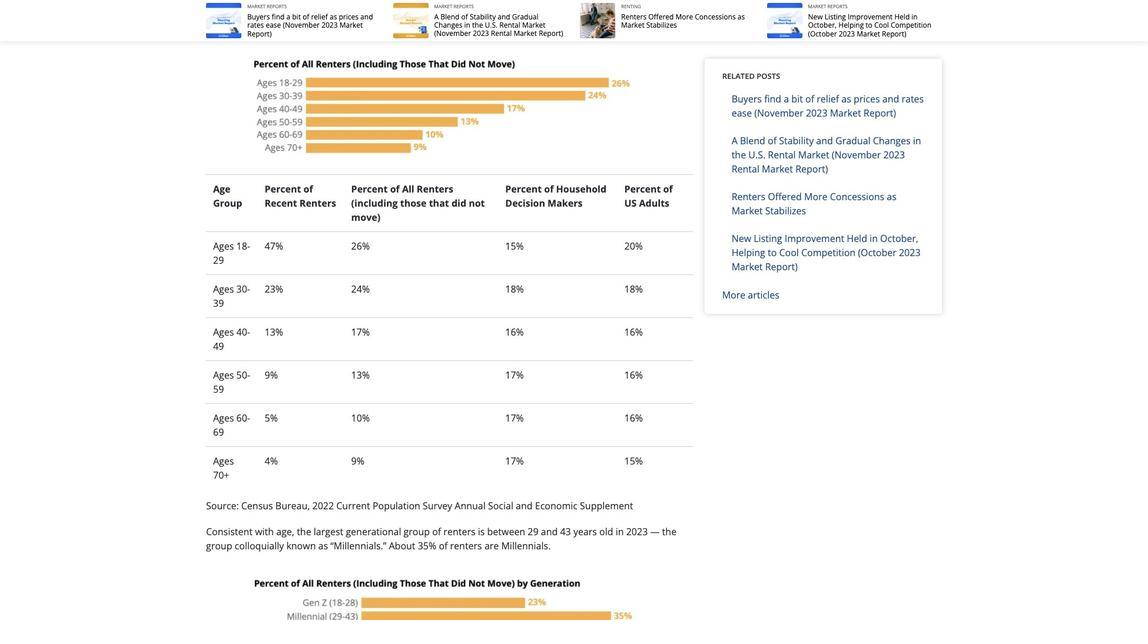 Task type: vqa. For each thing, say whether or not it's contained in the screenshot.
Renters inside the Renters Offered More Concessions as Market Stabilizes
yes



Task type: locate. For each thing, give the bounding box(es) containing it.
renter
[[320, 6, 348, 19], [237, 20, 264, 33]]

0 horizontal spatial listing
[[754, 232, 783, 245]]

(november down past
[[435, 29, 471, 39]]

in inside market reports a blend of stability and gradual changes in the u.s. rental market (november 2023 rental market report)
[[465, 20, 471, 30]]

0 vertical spatial u.s.
[[485, 20, 498, 30]]

concessions inside renters offered more concessions as market stabilizes
[[831, 190, 885, 203]]

0 horizontal spatial relief
[[311, 12, 328, 22]]

0 horizontal spatial offered
[[649, 12, 674, 22]]

41
[[517, 6, 528, 19]]

as inside the buyers find a bit of relief as prices and rates ease (november 2023 market report)
[[842, 92, 852, 105]]

0 horizontal spatial tenured
[[283, 6, 318, 19]]

ages inside "ages 18- 29"
[[213, 240, 234, 253]]

percent for percent of recent renters
[[265, 183, 301, 196]]

gradual down who
[[512, 12, 539, 22]]

rental
[[500, 20, 521, 30], [491, 29, 512, 39], [769, 148, 796, 161], [732, 162, 760, 175]]

not up "about"
[[549, 0, 564, 4]]

percent up adults
[[625, 183, 661, 196]]

2 market reports link from the left
[[435, 3, 474, 9]]

0 vertical spatial to
[[866, 20, 873, 30]]

29 up millennials.
[[528, 526, 539, 539]]

report) inside market reports buyers find a bit of relief as prices and rates ease (november 2023 market report)
[[247, 29, 272, 39]]

tenured up past
[[440, 0, 475, 4]]

— right old
[[651, 526, 660, 539]]

0 vertical spatial group
[[404, 526, 430, 539]]

reports for find
[[267, 3, 287, 9]]

and inside consistent with age, the largest generational group of renters is between 29 and 43 years old in 2023 — the group colloquially known as "millennials." about 35% of renters are millennials.
[[541, 526, 558, 539]]

40-
[[237, 326, 250, 339]]

0 vertical spatial that
[[267, 20, 285, 33]]

4 ages from the top
[[213, 369, 234, 382]]

0 vertical spatial tenured
[[440, 0, 475, 4]]

group up 35%
[[404, 526, 430, 539]]

50-
[[237, 369, 250, 382]]

percent for percent of household decision makers
[[506, 183, 542, 196]]

ages for 59
[[213, 369, 234, 382]]

0 horizontal spatial helping
[[732, 246, 766, 259]]

0 vertical spatial listing
[[825, 12, 847, 22]]

1 horizontal spatial stability
[[780, 134, 814, 147]]

1 vertical spatial 9%
[[352, 455, 365, 468]]

october, inside "market reports new listing improvement held in october, helping to cool competition (october 2023 market report)"
[[809, 20, 837, 30]]

with
[[255, 526, 274, 539]]

0 horizontal spatial blend
[[441, 12, 460, 22]]

1 vertical spatial relief
[[817, 92, 840, 105]]

10%
[[352, 412, 370, 425]]

1 horizontal spatial bit
[[792, 92, 804, 105]]

0 vertical spatial a
[[435, 12, 439, 22]]

prices inside market reports buyers find a bit of relief as prices and rates ease (november 2023 market report)
[[339, 12, 359, 22]]

renters up year)
[[477, 0, 509, 4]]

0 horizontal spatial group
[[206, 540, 232, 553]]

renter up (30).
[[320, 6, 348, 19]]

18%
[[506, 283, 524, 296], [625, 283, 643, 296]]

0 vertical spatial (october
[[809, 29, 838, 39]]

is left 41
[[508, 6, 515, 19]]

u.s.
[[485, 20, 498, 30], [749, 148, 766, 161]]

0 horizontal spatial gradual
[[512, 12, 539, 22]]

prices
[[339, 12, 359, 22], [854, 92, 881, 105]]

and inside market reports buyers find a bit of relief as prices and rates ease (november 2023 market report)
[[361, 12, 373, 22]]

percent of all renters (including those that did not move)
[[352, 183, 485, 224]]

0 horizontal spatial renter
[[237, 20, 264, 33]]

held inside "market reports new listing improvement held in october, helping to cool competition (october 2023 market report)"
[[895, 12, 910, 22]]

5 ages from the top
[[213, 412, 234, 425]]

find inside the buyers find a bit of relief as prices and rates ease (november 2023 market report)
[[765, 92, 782, 105]]

0 horizontal spatial did
[[374, 6, 388, 19]]

relief inside market reports buyers find a bit of relief as prices and rates ease (november 2023 market report)
[[311, 12, 328, 22]]

1 vertical spatial october,
[[881, 232, 919, 245]]

a inside market reports buyers find a bit of relief as prices and rates ease (november 2023 market report)
[[287, 12, 291, 22]]

including
[[397, 0, 437, 4]]

tenured down ,
[[283, 6, 318, 19]]

stabilizes inside renters offered more concessions as market stabilizes
[[766, 204, 807, 217]]

buyers find a bit of relief as prices and rates ease (november 2023 market report) link down ,
[[247, 12, 373, 39]]

0 horizontal spatial rates
[[247, 20, 264, 30]]

0 horizontal spatial new
[[732, 232, 752, 245]]

15%
[[506, 240, 524, 253], [625, 455, 643, 468]]

new listing improvement held in october, helping to cool competition (october 2023 market report) link
[[809, 12, 932, 39], [732, 232, 921, 273]]

median
[[206, 6, 239, 19]]

ages 18- 29
[[213, 240, 250, 267]]

ages up 59
[[213, 369, 234, 382]]

0 horizontal spatial cool
[[780, 246, 799, 259]]

that right "those"
[[429, 197, 449, 210]]

colloquially
[[235, 540, 284, 553]]

1 vertical spatial —
[[651, 526, 660, 539]]

15% up supplement
[[625, 455, 643, 468]]

1 horizontal spatial is
[[508, 6, 515, 19]]

consistent with age, the largest generational group of renters is between 29 and 43 years old in 2023 — the group colloquially known as "millennials." about 35% of renters are millennials.
[[206, 526, 677, 553]]

2 horizontal spatial more
[[805, 190, 828, 203]]

30-
[[237, 283, 250, 296]]

1 vertical spatial 13%
[[352, 369, 370, 382]]

new inside new listing improvement held in october, helping to cool competition (october 2023 market report)
[[732, 232, 752, 245]]

1 vertical spatial a blend of stability and gradual changes in the u.s. rental market (november 2023 rental market report) link
[[732, 134, 922, 175]]

1 vertical spatial find
[[765, 92, 782, 105]]

market reports new listing improvement held in october, helping to cool competition (october 2023 market report)
[[809, 3, 932, 39]]

as inside consistent with age, the largest generational group of renters is between 29 and 43 years old in 2023 — the group colloquially known as "millennials." about 35% of renters are millennials.
[[319, 540, 328, 553]]

market reports link for find
[[247, 3, 287, 9]]

who
[[512, 0, 530, 4]]

concessions inside renting renters offered more concessions as market stabilizes
[[695, 12, 736, 22]]

market inside new listing improvement held in october, helping to cool competition (october 2023 market report)
[[732, 260, 763, 273]]

percent up recent
[[265, 183, 301, 196]]

ages inside ages 60- 69
[[213, 412, 234, 425]]

0 horizontal spatial changes
[[435, 20, 463, 30]]

1 vertical spatial listing
[[754, 232, 783, 245]]

percent for percent of all renters (including those that did not move)
[[352, 183, 388, 196]]

0 vertical spatial a blend of stability and gradual changes in the u.s. rental market (november 2023 rental market report) link
[[435, 12, 564, 39]]

is
[[508, 6, 515, 19], [478, 526, 485, 539]]

1 horizontal spatial reports
[[454, 3, 474, 9]]

renters offered more concessions as market stabilizes link down the
[[622, 12, 745, 30]]

1 vertical spatial new
[[732, 232, 752, 245]]

49
[[213, 340, 224, 353]]

competition
[[891, 20, 932, 30], [802, 246, 856, 259]]

more
[[676, 12, 694, 22], [805, 190, 828, 203], [723, 288, 746, 301]]

ages inside ages 30- 39
[[213, 283, 234, 296]]

9%
[[265, 369, 278, 382], [352, 455, 365, 468]]

the inside a blend of stability and gradual changes in the u.s. rental market (november 2023 rental market report)
[[732, 148, 747, 161]]

bit inside the buyers find a bit of relief as prices and rates ease (november 2023 market report)
[[792, 92, 804, 105]]

1 vertical spatial gradual
[[836, 134, 871, 147]]

stability down the buyers find a bit of relief as prices and rates ease (november 2023 market report)
[[780, 134, 814, 147]]

renters down annual
[[444, 526, 476, 539]]

that down for
[[267, 20, 285, 33]]

find left moved
[[272, 12, 285, 22]]

2 percent from the left
[[352, 183, 388, 196]]

1 horizontal spatial improvement
[[848, 12, 893, 22]]

u.s. inside a blend of stability and gradual changes in the u.s. rental market (november 2023 rental market report)
[[749, 148, 766, 161]]

1 percent from the left
[[265, 183, 301, 196]]

ages up 39
[[213, 283, 234, 296]]

known
[[287, 540, 316, 553]]

ages up 69
[[213, 412, 234, 425]]

more left articles
[[723, 288, 746, 301]]

1 vertical spatial renters offered more concessions as market stabilizes link
[[732, 190, 897, 217]]

3 reports from the left
[[828, 3, 848, 9]]

0 horizontal spatial 29
[[213, 254, 224, 267]]

did down whole,
[[374, 6, 388, 19]]

buyers find a bit of relief as prices and rates ease (november 2023 market report) link
[[247, 12, 373, 39], [732, 92, 925, 119]]

1 market reports link from the left
[[247, 3, 287, 9]]

offered inside renting renters offered more concessions as market stabilizes
[[649, 12, 674, 22]]

1 vertical spatial tenured
[[283, 6, 318, 19]]

29
[[213, 254, 224, 267], [528, 526, 539, 539]]

1 horizontal spatial concessions
[[831, 190, 885, 203]]

is up are
[[478, 526, 485, 539]]

recent
[[265, 197, 297, 210]]

than
[[638, 6, 658, 19]]

percent of household decision makers
[[506, 183, 607, 210]]

ages 60- 69
[[213, 412, 250, 439]]

(november inside the buyers find a bit of relief as prices and rates ease (november 2023 market report)
[[755, 106, 804, 119]]

did right "those"
[[452, 197, 467, 210]]

stability
[[470, 12, 496, 22], [780, 134, 814, 147]]

0 vertical spatial buyers
[[247, 12, 270, 22]]

relief inside the buyers find a bit of relief as prices and rates ease (november 2023 market report)
[[817, 92, 840, 105]]

the
[[445, 6, 460, 19], [661, 6, 675, 19], [473, 20, 483, 30], [732, 148, 747, 161], [297, 526, 311, 539], [663, 526, 677, 539]]

— inside , renters as a whole, including tenured renters who did not move, skew older. the median age for a tenured renter (who did not move in the past year) is 41 — about a decade older than the typical renter that moved (30).
[[530, 6, 540, 19]]

1 reports from the left
[[267, 3, 287, 9]]

a blend of stability and gradual changes in the u.s. rental market (november 2023 rental market report) link for market reports
[[435, 12, 564, 39]]

offered
[[649, 12, 674, 22], [769, 190, 802, 203]]

more down a blend of stability and gradual changes in the u.s. rental market (november 2023 rental market report)
[[805, 190, 828, 203]]

1 horizontal spatial a blend of stability and gradual changes in the u.s. rental market (november 2023 rental market report) link
[[732, 134, 922, 175]]

1 horizontal spatial cool
[[875, 20, 890, 30]]

buyers right median
[[247, 12, 270, 22]]

(november down the buyers find a bit of relief as prices and rates ease (november 2023 market report)
[[832, 148, 882, 161]]

1 vertical spatial u.s.
[[749, 148, 766, 161]]

relief
[[311, 12, 328, 22], [817, 92, 840, 105]]

reports
[[267, 3, 287, 9], [454, 3, 474, 9], [828, 3, 848, 9]]

a
[[358, 0, 363, 4], [275, 6, 280, 19], [571, 6, 576, 19], [287, 12, 291, 22], [784, 92, 790, 105]]

0 vertical spatial cool
[[875, 20, 890, 30]]

stability inside a blend of stability and gradual changes in the u.s. rental market (november 2023 rental market report)
[[780, 134, 814, 147]]

millennials.
[[502, 540, 551, 553]]

3 market reports link from the left
[[809, 3, 848, 9]]

13% right 40- on the bottom of the page
[[265, 326, 283, 339]]

buyers find a bit of relief as prices and rates ease (november 2023 market report) link up a blend of stability and gradual changes in the u.s. rental market (november 2023 rental market report)
[[732, 92, 925, 119]]

1 vertical spatial 15%
[[625, 455, 643, 468]]

0 vertical spatial is
[[508, 6, 515, 19]]

3 percent from the left
[[506, 183, 542, 196]]

in
[[435, 6, 443, 19], [912, 12, 918, 22], [465, 20, 471, 30], [914, 134, 922, 147], [870, 232, 878, 245], [616, 526, 624, 539]]

43
[[561, 526, 571, 539]]

0 horizontal spatial stabilizes
[[647, 20, 678, 30]]

percent inside the "percent of us adults"
[[625, 183, 661, 196]]

1 horizontal spatial u.s.
[[749, 148, 766, 161]]

improvement inside "market reports new listing improvement held in october, helping to cool competition (october 2023 market report)"
[[848, 12, 893, 22]]

1 vertical spatial changes
[[874, 134, 911, 147]]

cool inside "market reports new listing improvement held in october, helping to cool competition (october 2023 market report)"
[[875, 20, 890, 30]]

1 ages from the top
[[213, 240, 234, 253]]

59
[[213, 383, 224, 396]]

renting link
[[622, 3, 642, 9]]

2 vertical spatial not
[[469, 197, 485, 210]]

1 horizontal spatial market reports link
[[435, 3, 474, 9]]

0 vertical spatial not
[[549, 0, 564, 4]]

0 horizontal spatial held
[[847, 232, 868, 245]]

bit
[[292, 12, 301, 22], [792, 92, 804, 105]]

buyers down related posts
[[732, 92, 762, 105]]

adults
[[640, 197, 670, 210]]

ages left the "18-"
[[213, 240, 234, 253]]

annual
[[455, 500, 486, 513]]

15% down decision
[[506, 240, 524, 253]]

not down whole,
[[391, 6, 405, 19]]

social
[[488, 500, 514, 513]]

not left decision
[[469, 197, 485, 210]]

stabilizes up new listing improvement held in october, helping to cool competition (october 2023 market report)
[[766, 204, 807, 217]]

1 vertical spatial (october
[[859, 246, 897, 259]]

17% for 13%
[[506, 369, 524, 382]]

4 percent from the left
[[625, 183, 661, 196]]

(november down posts
[[755, 106, 804, 119]]

competition inside new listing improvement held in october, helping to cool competition (october 2023 market report)
[[802, 246, 856, 259]]

16%
[[506, 326, 524, 339], [625, 326, 643, 339], [625, 369, 643, 382], [625, 412, 643, 425]]

ease down related
[[732, 106, 753, 119]]

about
[[542, 6, 568, 19]]

of inside the percent of recent renters
[[304, 183, 313, 196]]

stabilizes down than
[[647, 20, 678, 30]]

1 horizontal spatial blend
[[741, 134, 766, 147]]

(30).
[[320, 20, 339, 33]]

13% up 10% on the bottom left
[[352, 369, 370, 382]]

1 horizontal spatial prices
[[854, 92, 881, 105]]

0 vertical spatial improvement
[[848, 12, 893, 22]]

cool
[[875, 20, 890, 30], [780, 246, 799, 259]]

(november inside a blend of stability and gradual changes in the u.s. rental market (november 2023 rental market report)
[[832, 148, 882, 161]]

past
[[462, 6, 481, 19]]

0 vertical spatial held
[[895, 12, 910, 22]]

buyers inside the buyers find a bit of relief as prices and rates ease (november 2023 market report)
[[732, 92, 762, 105]]

(november inside market reports a blend of stability and gradual changes in the u.s. rental market (november 2023 rental market report)
[[435, 29, 471, 39]]

more right than
[[676, 12, 694, 22]]

more articles
[[723, 288, 780, 301]]

9% right 50-
[[265, 369, 278, 382]]

market inside the buyers find a bit of relief as prices and rates ease (november 2023 market report)
[[831, 106, 862, 119]]

9% down 10% on the bottom left
[[352, 455, 365, 468]]

ages up 49
[[213, 326, 234, 339]]

blend inside a blend of stability and gradual changes in the u.s. rental market (november 2023 rental market report)
[[741, 134, 766, 147]]

1 vertical spatial a
[[732, 134, 738, 147]]

3 ages from the top
[[213, 326, 234, 339]]

of
[[303, 12, 310, 22], [462, 12, 468, 22], [806, 92, 815, 105], [768, 134, 777, 147], [304, 183, 313, 196], [390, 183, 400, 196], [545, 183, 554, 196], [664, 183, 673, 196], [433, 526, 441, 539], [439, 540, 448, 553]]

1 vertical spatial not
[[391, 6, 405, 19]]

1 horizontal spatial new
[[809, 12, 823, 22]]

posts
[[757, 71, 781, 81]]

1 horizontal spatial changes
[[874, 134, 911, 147]]

relief left the (who
[[311, 12, 328, 22]]

improvement inside new listing improvement held in october, helping to cool competition (october 2023 market report)
[[785, 232, 845, 245]]

that
[[267, 20, 285, 33], [429, 197, 449, 210]]

69
[[213, 426, 224, 439]]

29 up ages 30- 39
[[213, 254, 224, 267]]

rates inside the buyers find a bit of relief as prices and rates ease (november 2023 market report)
[[902, 92, 925, 105]]

ease down for
[[266, 20, 281, 30]]

0 horizontal spatial not
[[391, 6, 405, 19]]

ages up 70+
[[213, 455, 234, 468]]

2 ages from the top
[[213, 283, 234, 296]]

percent of us adults
[[625, 183, 673, 210]]

percent inside the percent of recent renters
[[265, 183, 301, 196]]

0 vertical spatial helping
[[839, 20, 864, 30]]

a blend of stability and gradual changes in the u.s. rental market (november 2023 rental market report) link down the buyers find a bit of relief as prices and rates ease (november 2023 market report)
[[732, 134, 922, 175]]

is inside consistent with age, the largest generational group of renters is between 29 and 43 years old in 2023 — the group colloquially known as "millennials." about 35% of renters are millennials.
[[478, 526, 485, 539]]

"millennials."
[[331, 540, 387, 553]]

1 horizontal spatial ease
[[732, 106, 753, 119]]

gradual down the buyers find a bit of relief as prices and rates ease (november 2023 market report)
[[836, 134, 871, 147]]

16% for 10%
[[625, 412, 643, 425]]

more articles link
[[723, 288, 780, 301]]

1 horizontal spatial helping
[[839, 20, 864, 30]]

1 vertical spatial more
[[805, 190, 828, 203]]

renter down age on the left
[[237, 20, 264, 33]]

0 horizontal spatial stability
[[470, 12, 496, 22]]

— inside consistent with age, the largest generational group of renters is between 29 and 43 years old in 2023 — the group colloquially known as "millennials." about 35% of renters are millennials.
[[651, 526, 660, 539]]

economic
[[535, 500, 578, 513]]

24%
[[352, 283, 370, 296]]

changes
[[435, 20, 463, 30], [874, 134, 911, 147]]

1 horizontal spatial buyers find a bit of relief as prices and rates ease (november 2023 market report) link
[[732, 92, 925, 119]]

1 horizontal spatial rates
[[902, 92, 925, 105]]

2023 inside market reports buyers find a bit of relief as prices and rates ease (november 2023 market report)
[[322, 20, 338, 30]]

and inside the buyers find a bit of relief as prices and rates ease (november 2023 market report)
[[883, 92, 900, 105]]

renting
[[622, 3, 642, 9]]

1 horizontal spatial (october
[[859, 246, 897, 259]]

improvement
[[848, 12, 893, 22], [785, 232, 845, 245]]

1 horizontal spatial offered
[[769, 190, 802, 203]]

— right 41
[[530, 6, 540, 19]]

find down posts
[[765, 92, 782, 105]]

0 vertical spatial relief
[[311, 12, 328, 22]]

october,
[[809, 20, 837, 30], [881, 232, 919, 245]]

1 horizontal spatial competition
[[891, 20, 932, 30]]

renters offered more concessions as market stabilizes link up new listing improvement held in october, helping to cool competition (october 2023 market report)
[[732, 190, 897, 217]]

2 reports from the left
[[454, 3, 474, 9]]

0 vertical spatial 13%
[[265, 326, 283, 339]]

renters inside percent of all renters (including those that did not move)
[[417, 183, 454, 196]]

did up "about"
[[533, 0, 547, 4]]

source:
[[206, 500, 239, 513]]

percent inside the percent of household decision makers
[[506, 183, 542, 196]]

percent up decision
[[506, 183, 542, 196]]

between
[[488, 526, 526, 539]]

0 horizontal spatial to
[[768, 246, 777, 259]]

0 horizontal spatial 9%
[[265, 369, 278, 382]]

helping inside "market reports new listing improvement held in october, helping to cool competition (october 2023 market report)"
[[839, 20, 864, 30]]

stability left 41
[[470, 12, 496, 22]]

1 vertical spatial stabilizes
[[766, 204, 807, 217]]

ease inside the buyers find a bit of relief as prices and rates ease (november 2023 market report)
[[732, 106, 753, 119]]

more inside renters offered more concessions as market stabilizes
[[805, 190, 828, 203]]

concessions
[[695, 12, 736, 22], [831, 190, 885, 203]]

0 vertical spatial new
[[809, 12, 823, 22]]

market reports link for blend
[[435, 3, 474, 9]]

a blend of stability and gradual changes in the u.s. rental market (november 2023 rental market report) link down who
[[435, 12, 564, 39]]

reports inside market reports a blend of stability and gradual changes in the u.s. rental market (november 2023 rental market report)
[[454, 3, 474, 9]]

1 horizontal spatial held
[[895, 12, 910, 22]]

report) inside "market reports new listing improvement held in october, helping to cool competition (october 2023 market report)"
[[883, 29, 907, 39]]

1 horizontal spatial —
[[651, 526, 660, 539]]

(including
[[352, 197, 398, 210]]

0 horizontal spatial —
[[530, 6, 540, 19]]

percent up (including
[[352, 183, 388, 196]]

reports inside market reports buyers find a bit of relief as prices and rates ease (november 2023 market report)
[[267, 3, 287, 9]]

did
[[533, 0, 547, 4], [374, 6, 388, 19], [452, 197, 467, 210]]

decade
[[578, 6, 610, 19]]

1 vertical spatial cool
[[780, 246, 799, 259]]

ease inside market reports buyers find a bit of relief as prices and rates ease (november 2023 market report)
[[266, 20, 281, 30]]

1 horizontal spatial renter
[[320, 6, 348, 19]]

0 vertical spatial prices
[[339, 12, 359, 22]]

17%
[[352, 326, 370, 339], [506, 369, 524, 382], [506, 412, 524, 425], [506, 455, 524, 468]]

market reports link for listing
[[809, 3, 848, 9]]

in inside "market reports new listing improvement held in october, helping to cool competition (october 2023 market report)"
[[912, 12, 918, 22]]

us
[[625, 197, 637, 210]]

gradual inside market reports a blend of stability and gradual changes in the u.s. rental market (november 2023 rental market report)
[[512, 12, 539, 22]]

0 vertical spatial buyers find a bit of relief as prices and rates ease (november 2023 market report) link
[[247, 12, 373, 39]]

group down consistent
[[206, 540, 232, 553]]

(november down ,
[[283, 20, 320, 30]]

0 vertical spatial ease
[[266, 20, 281, 30]]

relief up a blend of stability and gradual changes in the u.s. rental market (november 2023 rental market report)
[[817, 92, 840, 105]]

renters offered more concessions as market stabilizes
[[732, 190, 897, 217]]



Task type: describe. For each thing, give the bounding box(es) containing it.
offered inside renters offered more concessions as market stabilizes
[[769, 190, 802, 203]]

29 inside consistent with age, the largest generational group of renters is between 29 and 43 years old in 2023 — the group colloquially known as "millennials." about 35% of renters are millennials.
[[528, 526, 539, 539]]

1 vertical spatial renter
[[237, 20, 264, 33]]

to inside "market reports new listing improvement held in october, helping to cool competition (october 2023 market report)"
[[866, 20, 873, 30]]

renting renters offered more concessions as market stabilizes
[[622, 3, 745, 30]]

october, inside new listing improvement held in october, helping to cool competition (october 2023 market report)
[[881, 232, 919, 245]]

household
[[557, 183, 607, 196]]

ages 70+
[[213, 455, 234, 482]]

typical
[[206, 20, 235, 33]]

renters right ,
[[312, 0, 344, 4]]

whole,
[[366, 0, 395, 4]]

in inside new listing improvement held in october, helping to cool competition (october 2023 market report)
[[870, 232, 878, 245]]

population
[[373, 500, 421, 513]]

as inside renters offered more concessions as market stabilizes
[[888, 190, 897, 203]]

to inside new listing improvement held in october, helping to cool competition (october 2023 market report)
[[768, 246, 777, 259]]

percent of recent renters
[[265, 183, 336, 210]]

survey
[[423, 500, 453, 513]]

, renters as a whole, including tenured renters who did not move, skew older. the median age for a tenured renter (who did not move in the past year) is 41 — about a decade older than the typical renter that moved (30).
[[206, 0, 675, 33]]

2023 inside a blend of stability and gradual changes in the u.s. rental market (november 2023 rental market report)
[[884, 148, 906, 161]]

not inside percent of all renters (including those that did not move)
[[469, 197, 485, 210]]

largest
[[314, 526, 344, 539]]

5%
[[265, 412, 278, 425]]

listing inside new listing improvement held in october, helping to cool competition (october 2023 market report)
[[754, 232, 783, 245]]

renters inside the percent of recent renters
[[300, 197, 336, 210]]

age
[[242, 6, 258, 19]]

1 horizontal spatial group
[[404, 526, 430, 539]]

39
[[213, 297, 224, 310]]

0 horizontal spatial 15%
[[506, 240, 524, 253]]

1 horizontal spatial more
[[723, 288, 746, 301]]

2023 inside consistent with age, the largest generational group of renters is between 29 and 43 years old in 2023 — the group colloquially known as "millennials." about 35% of renters are millennials.
[[627, 526, 648, 539]]

2 18% from the left
[[625, 283, 643, 296]]

rates inside market reports buyers find a bit of relief as prices and rates ease (november 2023 market report)
[[247, 20, 264, 30]]

report) inside the buyers find a bit of relief as prices and rates ease (november 2023 market report)
[[864, 106, 897, 119]]

of inside the "percent of us adults"
[[664, 183, 673, 196]]

ages 50- 59
[[213, 369, 250, 396]]

23%
[[265, 283, 283, 296]]

buyers inside market reports buyers find a bit of relief as prices and rates ease (november 2023 market report)
[[247, 12, 270, 22]]

renters inside renting renters offered more concessions as market stabilizes
[[622, 12, 647, 22]]

age group
[[213, 183, 242, 210]]

group
[[213, 197, 242, 210]]

those
[[401, 197, 427, 210]]

1 horizontal spatial 15%
[[625, 455, 643, 468]]

moved
[[287, 20, 317, 33]]

is inside , renters as a whole, including tenured renters who did not move, skew older. the median age for a tenured renter (who did not move in the past year) is 41 — about a decade older than the typical renter that moved (30).
[[508, 6, 515, 19]]

skew
[[596, 0, 618, 4]]

2022
[[313, 500, 334, 513]]

market reports a blend of stability and gradual changes in the u.s. rental market (november 2023 rental market report)
[[435, 3, 564, 39]]

move)
[[352, 211, 381, 224]]

29 inside "ages 18- 29"
[[213, 254, 224, 267]]

makers
[[548, 197, 583, 210]]

find inside market reports buyers find a bit of relief as prices and rates ease (november 2023 market report)
[[272, 12, 285, 22]]

2 horizontal spatial not
[[549, 0, 564, 4]]

new listing improvement held in october, helping to cool competition (october 2023 market report)
[[732, 232, 921, 273]]

reports for blend
[[454, 3, 474, 9]]

report) inside market reports a blend of stability and gradual changes in the u.s. rental market (november 2023 rental market report)
[[539, 29, 564, 39]]

of inside the buyers find a bit of relief as prices and rates ease (november 2023 market report)
[[806, 92, 815, 105]]

percent for percent of us adults
[[625, 183, 661, 196]]

are
[[485, 540, 499, 553]]

source: census bureau, 2022 current population survey annual social and economic supplement
[[206, 500, 634, 513]]

renters left are
[[450, 540, 482, 553]]

16% for 13%
[[625, 369, 643, 382]]

26%
[[352, 240, 370, 253]]

held inside new listing improvement held in october, helping to cool competition (october 2023 market report)
[[847, 232, 868, 245]]

ages for 49
[[213, 326, 234, 339]]

did inside percent of all renters (including those that did not move)
[[452, 197, 467, 210]]

listing inside "market reports new listing improvement held in october, helping to cool competition (october 2023 market report)"
[[825, 12, 847, 22]]

0 vertical spatial 9%
[[265, 369, 278, 382]]

market reports buyers find a bit of relief as prices and rates ease (november 2023 market report)
[[247, 3, 373, 39]]

(october inside new listing improvement held in october, helping to cool competition (october 2023 market report)
[[859, 246, 897, 259]]

year)
[[484, 6, 505, 19]]

a blend of stability and gradual changes in the u.s. rental market (november 2023 rental market report)
[[732, 134, 922, 175]]

market inside renters offered more concessions as market stabilizes
[[732, 204, 763, 217]]

of inside a blend of stability and gradual changes in the u.s. rental market (november 2023 rental market report)
[[768, 134, 777, 147]]

consistent
[[206, 526, 253, 539]]

16% for 17%
[[625, 326, 643, 339]]

(november inside market reports buyers find a bit of relief as prices and rates ease (november 2023 market report)
[[283, 20, 320, 30]]

of inside the percent of household decision makers
[[545, 183, 554, 196]]

0 vertical spatial renters offered more concessions as market stabilizes link
[[622, 12, 745, 30]]

changes inside a blend of stability and gradual changes in the u.s. rental market (november 2023 rental market report)
[[874, 134, 911, 147]]

for
[[260, 6, 273, 19]]

in inside , renters as a whole, including tenured renters who did not move, skew older. the median age for a tenured renter (who did not move in the past year) is 41 — about a decade older than the typical renter that moved (30).
[[435, 6, 443, 19]]

more inside renting renters offered more concessions as market stabilizes
[[676, 12, 694, 22]]

1 vertical spatial group
[[206, 540, 232, 553]]

60-
[[237, 412, 250, 425]]

as inside , renters as a whole, including tenured renters who did not move, skew older. the median age for a tenured renter (who did not move in the past year) is 41 — about a decade older than the typical renter that moved (30).
[[346, 0, 356, 4]]

a inside a blend of stability and gradual changes in the u.s. rental market (november 2023 rental market report)
[[732, 134, 738, 147]]

older
[[613, 6, 636, 19]]

prices inside the buyers find a bit of relief as prices and rates ease (november 2023 market report)
[[854, 92, 881, 105]]

ages 30- 39
[[213, 283, 250, 310]]

47%
[[265, 240, 283, 253]]

1 18% from the left
[[506, 283, 524, 296]]

2023 inside "market reports new listing improvement held in october, helping to cool competition (october 2023 market report)"
[[839, 29, 856, 39]]

decision
[[506, 197, 546, 210]]

and inside market reports a blend of stability and gradual changes in the u.s. rental market (november 2023 rental market report)
[[498, 12, 511, 22]]

report) inside a blend of stability and gradual changes in the u.s. rental market (november 2023 rental market report)
[[796, 162, 829, 175]]

the
[[648, 0, 664, 4]]

17% for 10%
[[506, 412, 524, 425]]

age
[[213, 183, 231, 196]]

0 vertical spatial did
[[533, 0, 547, 4]]

of inside market reports buyers find a bit of relief as prices and rates ease (november 2023 market report)
[[303, 12, 310, 22]]

articles
[[749, 288, 780, 301]]

current
[[337, 500, 370, 513]]

2023 inside the buyers find a bit of relief as prices and rates ease (november 2023 market report)
[[807, 106, 828, 119]]

1 vertical spatial did
[[374, 6, 388, 19]]

generational
[[346, 526, 402, 539]]

in inside a blend of stability and gradual changes in the u.s. rental market (november 2023 rental market report)
[[914, 134, 922, 147]]

1 horizontal spatial 13%
[[352, 369, 370, 382]]

ages for 39
[[213, 283, 234, 296]]

of inside market reports a blend of stability and gradual changes in the u.s. rental market (november 2023 rental market report)
[[462, 12, 468, 22]]

and inside a blend of stability and gradual changes in the u.s. rental market (november 2023 rental market report)
[[817, 134, 834, 147]]

blend inside market reports a blend of stability and gradual changes in the u.s. rental market (november 2023 rental market report)
[[441, 12, 460, 22]]

1 vertical spatial new listing improvement held in october, helping to cool competition (october 2023 market report) link
[[732, 232, 921, 273]]

bit inside market reports buyers find a bit of relief as prices and rates ease (november 2023 market report)
[[292, 12, 301, 22]]

census
[[241, 500, 273, 513]]

report) inside new listing improvement held in october, helping to cool competition (october 2023 market report)
[[766, 260, 798, 273]]

,
[[307, 0, 309, 4]]

ages for 69
[[213, 412, 234, 425]]

1 horizontal spatial tenured
[[440, 0, 475, 4]]

old
[[600, 526, 614, 539]]

as inside market reports buyers find a bit of relief as prices and rates ease (november 2023 market report)
[[330, 12, 337, 22]]

4%
[[265, 455, 278, 468]]

buyers find a bit of relief as prices and rates ease (november 2023 market report)
[[732, 92, 925, 119]]

cool inside new listing improvement held in october, helping to cool competition (october 2023 market report)
[[780, 246, 799, 259]]

that inside percent of all renters (including those that did not move)
[[429, 197, 449, 210]]

gradual inside a blend of stability and gradual changes in the u.s. rental market (november 2023 rental market report)
[[836, 134, 871, 147]]

about
[[389, 540, 416, 553]]

20%
[[625, 240, 643, 253]]

related
[[723, 71, 755, 81]]

(october inside "market reports new listing improvement held in october, helping to cool competition (october 2023 market report)"
[[809, 29, 838, 39]]

0 vertical spatial new listing improvement held in october, helping to cool competition (october 2023 market report) link
[[809, 12, 932, 39]]

age,
[[276, 526, 295, 539]]

supplement
[[580, 500, 634, 513]]

ages for 29
[[213, 240, 234, 253]]

bureau,
[[276, 500, 310, 513]]

that inside , renters as a whole, including tenured renters who did not move, skew older. the median age for a tenured renter (who did not move in the past year) is 41 — about a decade older than the typical renter that moved (30).
[[267, 20, 285, 33]]

a blend of stability and gradual changes in the u.s. rental market (november 2023 rental market report) link for buyers find a bit of relief as prices and rates ease (november 2023 market report)
[[732, 134, 922, 175]]

1 vertical spatial buyers find a bit of relief as prices and rates ease (november 2023 market report) link
[[732, 92, 925, 119]]

a inside market reports a blend of stability and gradual changes in the u.s. rental market (november 2023 rental market report)
[[435, 12, 439, 22]]

17% for 9%
[[506, 455, 524, 468]]

reports for listing
[[828, 3, 848, 9]]

ages 40- 49
[[213, 326, 250, 353]]

market inside renting renters offered more concessions as market stabilizes
[[622, 20, 645, 30]]

older.
[[620, 0, 646, 4]]

35%
[[418, 540, 437, 553]]

2023 inside new listing improvement held in october, helping to cool competition (october 2023 market report)
[[900, 246, 921, 259]]

competition inside "market reports new listing improvement held in october, helping to cool competition (october 2023 market report)"
[[891, 20, 932, 30]]

a inside the buyers find a bit of relief as prices and rates ease (november 2023 market report)
[[784, 92, 790, 105]]

changes inside market reports a blend of stability and gradual changes in the u.s. rental market (november 2023 rental market report)
[[435, 20, 463, 30]]

move
[[408, 6, 432, 19]]

(who
[[350, 6, 372, 19]]

in inside consistent with age, the largest generational group of renters is between 29 and 43 years old in 2023 — the group colloquially known as "millennials." about 35% of renters are millennials.
[[616, 526, 624, 539]]

stabilizes inside renting renters offered more concessions as market stabilizes
[[647, 20, 678, 30]]

the inside market reports a blend of stability and gradual changes in the u.s. rental market (november 2023 rental market report)
[[473, 20, 483, 30]]

2023 inside market reports a blend of stability and gradual changes in the u.s. rental market (november 2023 rental market report)
[[473, 29, 489, 39]]

new inside "market reports new listing improvement held in october, helping to cool competition (october 2023 market report)"
[[809, 12, 823, 22]]

6 ages from the top
[[213, 455, 234, 468]]

as inside renting renters offered more concessions as market stabilizes
[[738, 12, 745, 22]]



